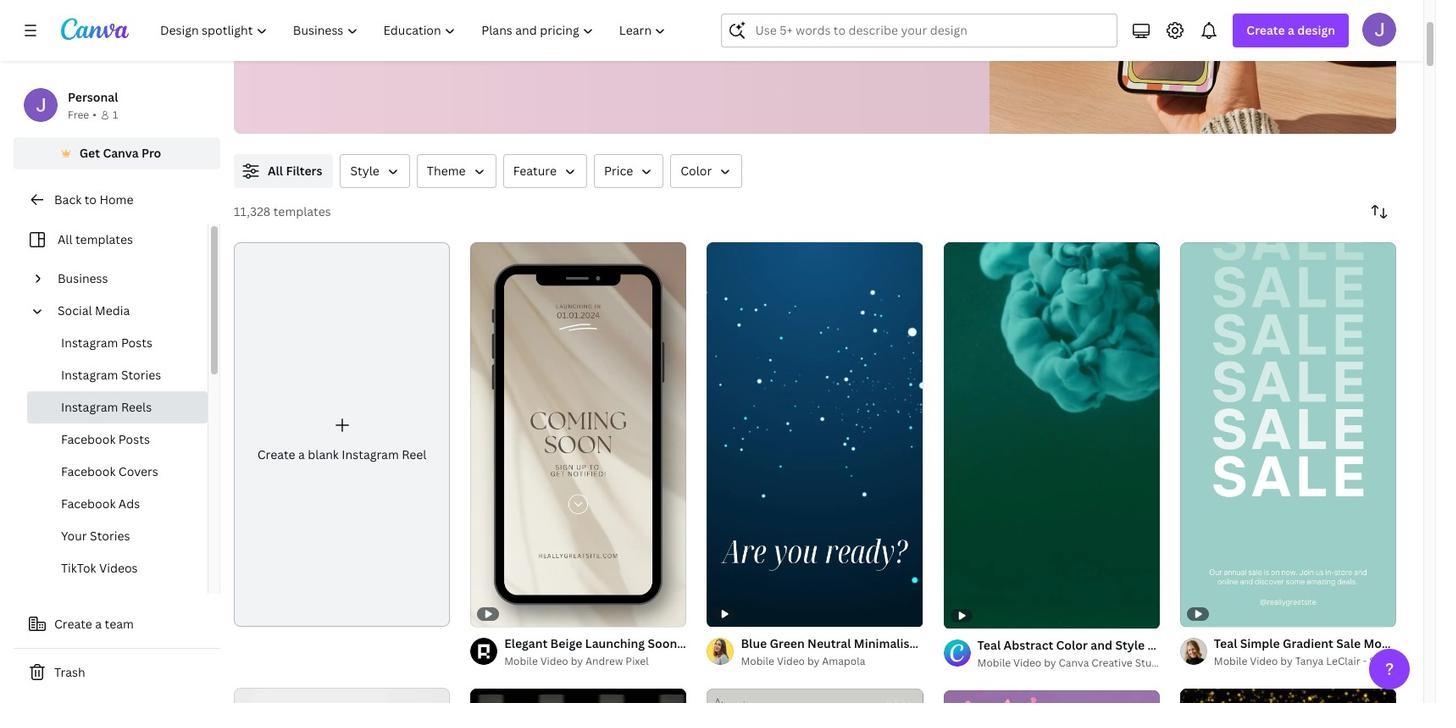 Task type: locate. For each thing, give the bounding box(es) containing it.
mobile
[[1364, 635, 1404, 651], [1148, 637, 1188, 653], [504, 654, 538, 668], [741, 654, 775, 668], [1214, 654, 1248, 668], [978, 656, 1011, 670]]

teal inside teal simple gradient sale mobile video mobile video by tanya leclair - so swell studi
[[1214, 635, 1238, 651]]

create left team
[[54, 616, 92, 632]]

or right brand
[[396, 3, 410, 21]]

1 horizontal spatial style
[[1116, 637, 1145, 653]]

style up creative
[[1116, 637, 1145, 653]]

and inside teal abstract color and style mobile video background mobile video by canva creative studio
[[1091, 637, 1113, 653]]

color right price button
[[681, 163, 712, 179]]

posts
[[121, 335, 153, 351], [118, 431, 150, 447]]

0 vertical spatial reel
[[402, 446, 427, 463]]

a inside dropdown button
[[1288, 22, 1295, 38]]

creating.
[[782, 25, 839, 43]]

a for design
[[1288, 22, 1295, 38]]

reels down project,
[[452, 25, 487, 43]]

your up "from"
[[577, 3, 607, 21]]

0 vertical spatial facebook
[[61, 431, 116, 447]]

by inside teal simple gradient sale mobile video mobile video by tanya leclair - so swell studi
[[1281, 654, 1293, 668]]

templates down filters
[[273, 203, 331, 219]]

all inside button
[[268, 163, 283, 179]]

create a design
[[1247, 22, 1336, 38]]

instagram posts
[[61, 335, 153, 351]]

2 horizontal spatial a
[[1288, 22, 1295, 38]]

create for create a design
[[1247, 22, 1285, 38]]

create for create a team
[[54, 616, 92, 632]]

all for all filters
[[268, 163, 283, 179]]

your stories link
[[27, 520, 208, 553]]

video
[[1407, 635, 1436, 651], [1191, 637, 1224, 653], [540, 654, 568, 668], [777, 654, 805, 668], [1250, 654, 1278, 668], [1014, 656, 1042, 670]]

templates inside all templates link
[[75, 231, 133, 247]]

0 horizontal spatial style
[[350, 163, 380, 179]]

by left tanya
[[1281, 654, 1293, 668]]

0 horizontal spatial color
[[681, 163, 712, 179]]

stories
[[121, 367, 161, 383], [90, 528, 130, 544]]

1 vertical spatial canva
[[1059, 656, 1089, 670]]

0 horizontal spatial reels
[[121, 399, 152, 415]]

facebook down instagram reels in the left of the page
[[61, 431, 116, 447]]

simple
[[1240, 635, 1280, 651]]

0 horizontal spatial a
[[95, 616, 102, 632]]

get canva pro
[[79, 145, 161, 161]]

all down back
[[58, 231, 72, 247]]

and up creative
[[1091, 637, 1113, 653]]

background
[[1227, 637, 1296, 653]]

instagram inside 'elegant beige launching soon instagram reel mobile video by andrew pixel'
[[680, 635, 738, 651]]

1 vertical spatial color
[[1056, 637, 1088, 653]]

templates
[[273, 203, 331, 219], [75, 231, 133, 247]]

launching
[[585, 635, 645, 651]]

style button
[[340, 154, 410, 188]]

0 horizontal spatial your
[[321, 3, 351, 21]]

0 horizontal spatial all
[[58, 231, 72, 247]]

theme button
[[417, 154, 496, 188]]

0 vertical spatial create
[[1247, 22, 1285, 38]]

by inside teal abstract color and style mobile video background mobile video by canva creative studio
[[1044, 656, 1056, 670]]

price button
[[594, 154, 664, 188]]

1 vertical spatial posts
[[118, 431, 150, 447]]

or left the just on the right top of page
[[737, 3, 751, 21]]

templates down back to home
[[75, 231, 133, 247]]

2 horizontal spatial create
[[1247, 22, 1285, 38]]

1 horizontal spatial a
[[298, 446, 305, 463]]

1 vertical spatial reel
[[741, 635, 766, 651]]

None search field
[[722, 14, 1118, 47]]

price
[[604, 163, 633, 179]]

video up "studi"
[[1407, 635, 1436, 651]]

reels inside promote your brand or project, experiment with your video editing skills, or just have fun online. get unique instagram reels video ideas from canva's selection and start creating.
[[452, 25, 487, 43]]

Sort by button
[[1363, 195, 1397, 229]]

back to home link
[[14, 183, 220, 217]]

0 horizontal spatial reel
[[402, 446, 427, 463]]

1 vertical spatial get
[[79, 145, 100, 161]]

amapola
[[822, 654, 866, 668]]

design
[[1298, 22, 1336, 38]]

0 horizontal spatial teal
[[978, 637, 1001, 653]]

a left team
[[95, 616, 102, 632]]

studi
[[1413, 654, 1436, 668]]

-
[[1363, 654, 1367, 668]]

studio
[[1135, 656, 1168, 670]]

video up canva's
[[610, 3, 647, 21]]

1 horizontal spatial reel
[[741, 635, 766, 651]]

1 vertical spatial facebook
[[61, 464, 116, 480]]

canva left the pro
[[103, 145, 139, 161]]

create left blank
[[257, 446, 295, 463]]

facebook for facebook covers
[[61, 464, 116, 480]]

1 vertical spatial templates
[[75, 231, 133, 247]]

from
[[568, 25, 599, 43]]

and
[[719, 25, 744, 43], [1091, 637, 1113, 653]]

1 vertical spatial a
[[298, 446, 305, 463]]

by left amapola
[[808, 654, 820, 668]]

2 facebook from the top
[[61, 464, 116, 480]]

2 vertical spatial facebook
[[61, 496, 116, 512]]

create inside button
[[54, 616, 92, 632]]

instagram down project,
[[383, 25, 449, 43]]

1 your from the left
[[321, 3, 351, 21]]

1 horizontal spatial reels
[[452, 25, 487, 43]]

teal left abstract in the bottom right of the page
[[978, 637, 1001, 653]]

instagram
[[383, 25, 449, 43], [61, 335, 118, 351], [61, 367, 118, 383], [61, 399, 118, 415], [342, 446, 399, 463], [680, 635, 738, 651]]

2 vertical spatial create
[[54, 616, 92, 632]]

trash link
[[14, 656, 220, 690]]

get
[[308, 25, 332, 43], [79, 145, 100, 161]]

facebook for facebook ads
[[61, 496, 116, 512]]

11,328 templates
[[234, 203, 331, 219]]

your
[[61, 528, 87, 544]]

by down beige
[[571, 654, 583, 668]]

teal inside teal abstract color and style mobile video background mobile video by canva creative studio
[[978, 637, 1001, 653]]

have
[[782, 3, 813, 21]]

0 vertical spatial style
[[350, 163, 380, 179]]

jacob simon image
[[1363, 13, 1397, 47]]

0 horizontal spatial canva
[[103, 145, 139, 161]]

selection
[[656, 25, 716, 43]]

get inside get canva pro button
[[79, 145, 100, 161]]

1 vertical spatial stories
[[90, 528, 130, 544]]

all
[[268, 163, 283, 179], [58, 231, 72, 247]]

create inside dropdown button
[[1247, 22, 1285, 38]]

business
[[58, 270, 108, 286]]

stories down facebook ads 'link' at the bottom of page
[[90, 528, 130, 544]]

1 vertical spatial all
[[58, 231, 72, 247]]

get canva pro button
[[14, 137, 220, 169]]

1 facebook from the top
[[61, 431, 116, 447]]

reels down instagram stories link
[[121, 399, 152, 415]]

free •
[[68, 108, 97, 122]]

0 vertical spatial stories
[[121, 367, 161, 383]]

templates for all templates
[[75, 231, 133, 247]]

posts up covers
[[118, 431, 150, 447]]

0 vertical spatial a
[[1288, 22, 1295, 38]]

soon
[[648, 635, 677, 651]]

all templates link
[[24, 224, 197, 256]]

your up unique
[[321, 3, 351, 21]]

1 horizontal spatial color
[[1056, 637, 1088, 653]]

instagram stories
[[61, 367, 161, 383]]

video down beige
[[540, 654, 568, 668]]

and inside promote your brand or project, experiment with your video editing skills, or just have fun online. get unique instagram reels video ideas from canva's selection and start creating.
[[719, 25, 744, 43]]

1 horizontal spatial your
[[577, 3, 607, 21]]

facebook inside 'link'
[[61, 496, 116, 512]]

canva
[[103, 145, 139, 161], [1059, 656, 1089, 670]]

creative
[[1092, 656, 1133, 670]]

a
[[1288, 22, 1295, 38], [298, 446, 305, 463], [95, 616, 102, 632]]

video left simple
[[1191, 637, 1224, 653]]

color up mobile video by canva creative studio link
[[1056, 637, 1088, 653]]

stories down instagram posts link
[[121, 367, 161, 383]]

instagram right the soon
[[680, 635, 738, 651]]

your
[[321, 3, 351, 21], [577, 3, 607, 21]]

create a team
[[54, 616, 134, 632]]

0 vertical spatial and
[[719, 25, 744, 43]]

elegant
[[504, 635, 548, 651]]

0 vertical spatial templates
[[273, 203, 331, 219]]

•
[[93, 108, 97, 122]]

2 vertical spatial a
[[95, 616, 102, 632]]

video down abstract in the bottom right of the page
[[1014, 656, 1042, 670]]

teal abstract color and style mobile video background link
[[978, 636, 1296, 655]]

facebook posts link
[[27, 424, 208, 456]]

0 horizontal spatial or
[[396, 3, 410, 21]]

0 vertical spatial video
[[610, 3, 647, 21]]

0 horizontal spatial and
[[719, 25, 744, 43]]

1 horizontal spatial templates
[[273, 203, 331, 219]]

get down the "•"
[[79, 145, 100, 161]]

by down abstract in the bottom right of the page
[[1044, 656, 1056, 670]]

0 vertical spatial posts
[[121, 335, 153, 351]]

create a blank instagram reel element
[[234, 242, 450, 627]]

video left amapola
[[777, 654, 805, 668]]

1
[[113, 108, 118, 122]]

pixel
[[626, 654, 649, 668]]

style right filters
[[350, 163, 380, 179]]

canva left creative
[[1059, 656, 1089, 670]]

get inside promote your brand or project, experiment with your video editing skills, or just have fun online. get unique instagram reels video ideas from canva's selection and start creating.
[[308, 25, 332, 43]]

reels
[[452, 25, 487, 43], [121, 399, 152, 415]]

0 horizontal spatial templates
[[75, 231, 133, 247]]

or
[[396, 3, 410, 21], [737, 3, 751, 21]]

stories for instagram stories
[[121, 367, 161, 383]]

1 horizontal spatial video
[[610, 3, 647, 21]]

a left blank
[[298, 446, 305, 463]]

canva's
[[603, 25, 653, 43]]

1 vertical spatial style
[[1116, 637, 1145, 653]]

0 vertical spatial get
[[308, 25, 332, 43]]

get right online.
[[308, 25, 332, 43]]

unique
[[335, 25, 380, 43]]

1 vertical spatial video
[[490, 25, 527, 43]]

teal left simple
[[1214, 635, 1238, 651]]

video
[[610, 3, 647, 21], [490, 25, 527, 43]]

a inside button
[[95, 616, 102, 632]]

3 facebook from the top
[[61, 496, 116, 512]]

color button
[[671, 154, 743, 188]]

1 horizontal spatial or
[[737, 3, 751, 21]]

color
[[681, 163, 712, 179], [1056, 637, 1088, 653]]

1 horizontal spatial teal
[[1214, 635, 1238, 651]]

personal
[[68, 89, 118, 105]]

11,328
[[234, 203, 271, 219]]

a left design
[[1288, 22, 1295, 38]]

1 horizontal spatial and
[[1091, 637, 1113, 653]]

social media
[[58, 303, 130, 319]]

and down skills,
[[719, 25, 744, 43]]

0 horizontal spatial create
[[54, 616, 92, 632]]

0 vertical spatial reels
[[452, 25, 487, 43]]

mobile video by canva creative studio link
[[978, 655, 1168, 672]]

top level navigation element
[[149, 14, 681, 47]]

0 vertical spatial canva
[[103, 145, 139, 161]]

back to home
[[54, 192, 133, 208]]

1 horizontal spatial create
[[257, 446, 295, 463]]

all left filters
[[268, 163, 283, 179]]

style inside button
[[350, 163, 380, 179]]

1 vertical spatial and
[[1091, 637, 1113, 653]]

0 vertical spatial all
[[268, 163, 283, 179]]

1 horizontal spatial canva
[[1059, 656, 1089, 670]]

free
[[68, 108, 89, 122]]

1 horizontal spatial all
[[268, 163, 283, 179]]

video down experiment
[[490, 25, 527, 43]]

teal abstract color and style mobile video background mobile video by canva creative studio
[[978, 637, 1296, 670]]

0 vertical spatial color
[[681, 163, 712, 179]]

facebook up facebook ads
[[61, 464, 116, 480]]

posts down social media "link"
[[121, 335, 153, 351]]

andrew
[[586, 654, 623, 668]]

1 vertical spatial create
[[257, 446, 295, 463]]

create left design
[[1247, 22, 1285, 38]]

business link
[[51, 263, 197, 295]]

instagram right blank
[[342, 446, 399, 463]]

facebook up your stories
[[61, 496, 116, 512]]

1 horizontal spatial get
[[308, 25, 332, 43]]

0 horizontal spatial get
[[79, 145, 100, 161]]

1 vertical spatial reels
[[121, 399, 152, 415]]

mobile inside 'elegant beige launching soon instagram reel mobile video by andrew pixel'
[[504, 654, 538, 668]]

back
[[54, 192, 82, 208]]

all templates
[[58, 231, 133, 247]]



Task type: vqa. For each thing, say whether or not it's contained in the screenshot.
the theme
yes



Task type: describe. For each thing, give the bounding box(es) containing it.
facebook for facebook posts
[[61, 431, 116, 447]]

create a blank instagram reel
[[257, 446, 427, 463]]

your stories
[[61, 528, 130, 544]]

instagram reels
[[61, 399, 152, 415]]

1 or from the left
[[396, 3, 410, 21]]

instagram up instagram reels in the left of the page
[[61, 367, 118, 383]]

video inside 'elegant beige launching soon instagram reel mobile video by andrew pixel'
[[540, 654, 568, 668]]

teal simple gradient sale mobile video mobile video by tanya leclair - so swell studi
[[1214, 635, 1436, 668]]

ads
[[118, 496, 140, 512]]

all filters button
[[234, 154, 333, 188]]

color inside teal abstract color and style mobile video background mobile video by canva creative studio
[[1056, 637, 1088, 653]]

social
[[58, 303, 92, 319]]

teal for teal abstract color and style mobile video background
[[978, 637, 1001, 653]]

a for blank
[[298, 446, 305, 463]]

editing
[[650, 3, 695, 21]]

home
[[99, 192, 133, 208]]

pro
[[142, 145, 161, 161]]

all for all templates
[[58, 231, 72, 247]]

Search search field
[[755, 14, 1107, 47]]

0 horizontal spatial video
[[490, 25, 527, 43]]

blank
[[308, 446, 339, 463]]

skills,
[[699, 3, 734, 21]]

reel inside 'elegant beige launching soon instagram reel mobile video by andrew pixel'
[[741, 635, 766, 651]]

create a blank instagram reel link
[[234, 242, 450, 627]]

a for team
[[95, 616, 102, 632]]

swell
[[1385, 654, 1411, 668]]

teal for teal simple gradient sale mobile video
[[1214, 635, 1238, 651]]

instagram inside promote your brand or project, experiment with your video editing skills, or just have fun online. get unique instagram reels video ideas from canva's selection and start creating.
[[383, 25, 449, 43]]

stories for your stories
[[90, 528, 130, 544]]

facebook covers link
[[27, 456, 208, 488]]

fun
[[817, 3, 839, 21]]

teal simple gradient sale mobile video link
[[1214, 634, 1436, 653]]

facebook posts
[[61, 431, 150, 447]]

facebook ads link
[[27, 488, 208, 520]]

facebook ads
[[61, 496, 140, 512]]

team
[[105, 616, 134, 632]]

beige
[[550, 635, 582, 651]]

templates for 11,328 templates
[[273, 203, 331, 219]]

mobile video by amapola
[[741, 654, 866, 668]]

brand
[[354, 3, 393, 21]]

posts for instagram posts
[[121, 335, 153, 351]]

canva inside teal abstract color and style mobile video background mobile video by canva creative studio
[[1059, 656, 1089, 670]]

sale
[[1337, 635, 1361, 651]]

instagram posts link
[[27, 327, 208, 359]]

tiktok videos link
[[27, 553, 208, 585]]

start
[[747, 25, 778, 43]]

create for create a blank instagram reel
[[257, 446, 295, 463]]

promote
[[261, 3, 318, 21]]

elegant beige launching soon instagram reel mobile video by andrew pixel
[[504, 635, 766, 668]]

just
[[755, 3, 779, 21]]

elegant beige launching soon instagram reel link
[[504, 634, 766, 653]]

2 or from the left
[[737, 3, 751, 21]]

tiktok
[[61, 560, 96, 576]]

by inside 'elegant beige launching soon instagram reel mobile video by andrew pixel'
[[571, 654, 583, 668]]

instagram down social media
[[61, 335, 118, 351]]

color inside button
[[681, 163, 712, 179]]

gradient
[[1283, 635, 1334, 651]]

tanya
[[1296, 654, 1324, 668]]

to
[[84, 192, 97, 208]]

feature
[[513, 163, 557, 179]]

abstract
[[1004, 637, 1054, 653]]

2 your from the left
[[577, 3, 607, 21]]

posts for facebook posts
[[118, 431, 150, 447]]

theme
[[427, 163, 466, 179]]

social media link
[[51, 295, 197, 327]]

mobile video by amapola link
[[741, 653, 923, 670]]

videos
[[99, 560, 138, 576]]

all filters
[[268, 163, 322, 179]]

mobile video by andrew pixel link
[[504, 653, 687, 670]]

video down background
[[1250, 654, 1278, 668]]

tiktok videos
[[61, 560, 138, 576]]

so
[[1370, 654, 1382, 668]]

facebook covers
[[61, 464, 158, 480]]

create a team button
[[14, 608, 220, 642]]

feature button
[[503, 154, 587, 188]]

leclair
[[1326, 654, 1361, 668]]

covers
[[118, 464, 158, 480]]

canva inside button
[[103, 145, 139, 161]]

trash
[[54, 664, 85, 681]]

mobile video by tanya leclair - so swell studi link
[[1214, 653, 1436, 670]]

ideas
[[530, 25, 564, 43]]

style inside teal abstract color and style mobile video background mobile video by canva creative studio
[[1116, 637, 1145, 653]]

media
[[95, 303, 130, 319]]

project,
[[414, 3, 465, 21]]

with
[[546, 3, 574, 21]]

create a design button
[[1233, 14, 1349, 47]]

experiment
[[468, 3, 542, 21]]

filters
[[286, 163, 322, 179]]

instagram stories link
[[27, 359, 208, 392]]

instagram up facebook posts
[[61, 399, 118, 415]]



